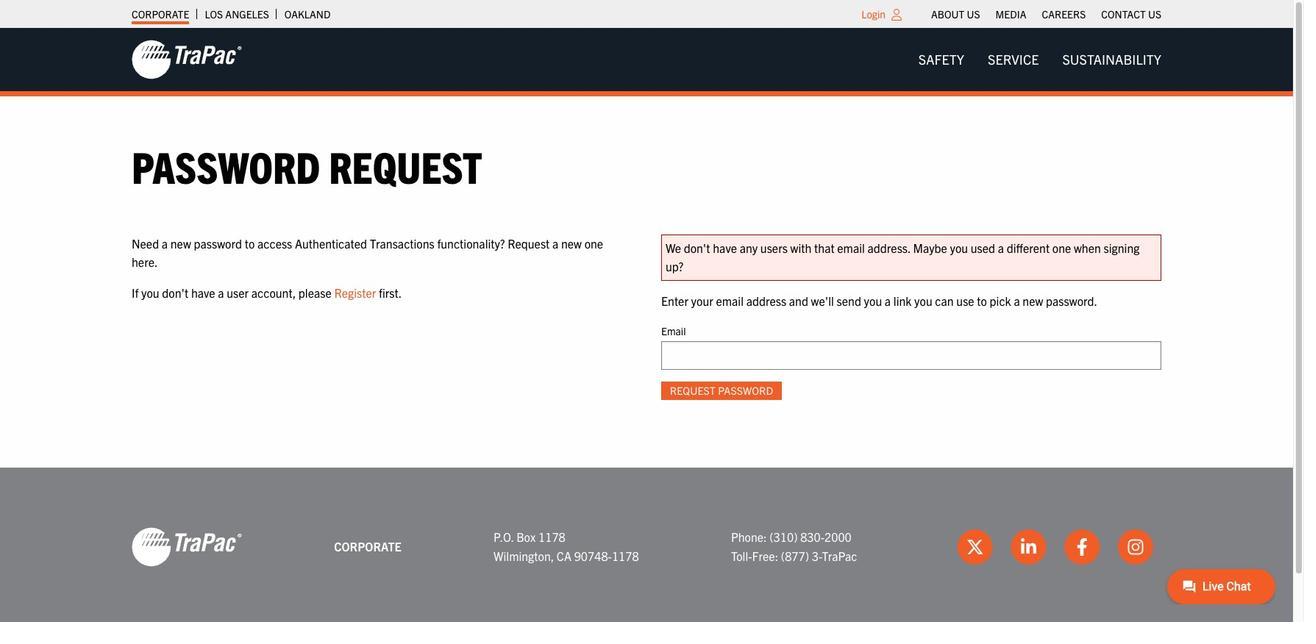 Task type: vqa. For each thing, say whether or not it's contained in the screenshot.
leftmost to
yes



Task type: locate. For each thing, give the bounding box(es) containing it.
with
[[790, 240, 812, 255]]

1 horizontal spatial have
[[713, 240, 737, 255]]

here.
[[132, 255, 158, 269]]

1 horizontal spatial one
[[1053, 240, 1071, 255]]

1 horizontal spatial us
[[1148, 7, 1162, 21]]

have
[[713, 240, 737, 255], [191, 285, 215, 300]]

email right your
[[716, 293, 744, 308]]

functionality?
[[437, 236, 505, 251]]

0 horizontal spatial to
[[245, 236, 255, 251]]

2 us from the left
[[1148, 7, 1162, 21]]

2 horizontal spatial new
[[1023, 293, 1043, 308]]

request
[[329, 139, 482, 193], [508, 236, 550, 251]]

0 horizontal spatial don't
[[162, 285, 188, 300]]

email inside we don't have any users with that email address. maybe you used a different one when signing up?
[[837, 240, 865, 255]]

1178
[[539, 530, 566, 544], [612, 548, 639, 563]]

one inside we don't have any users with that email address. maybe you used a different one when signing up?
[[1053, 240, 1071, 255]]

0 horizontal spatial corporate
[[132, 7, 189, 21]]

used
[[971, 240, 995, 255]]

light image
[[892, 9, 902, 21]]

0 horizontal spatial one
[[585, 236, 603, 251]]

1 horizontal spatial new
[[561, 236, 582, 251]]

0 vertical spatial don't
[[684, 240, 710, 255]]

(310)
[[770, 530, 798, 544]]

to left access on the top
[[245, 236, 255, 251]]

you right link
[[914, 293, 933, 308]]

0 vertical spatial to
[[245, 236, 255, 251]]

0 vertical spatial have
[[713, 240, 737, 255]]

enter
[[661, 293, 689, 308]]

1 horizontal spatial to
[[977, 293, 987, 308]]

footer
[[0, 468, 1293, 622]]

menu bar up service
[[924, 4, 1169, 24]]

1 horizontal spatial email
[[837, 240, 865, 255]]

1 vertical spatial menu bar
[[907, 45, 1173, 74]]

0 vertical spatial 1178
[[539, 530, 566, 544]]

address.
[[868, 240, 911, 255]]

1 horizontal spatial request
[[508, 236, 550, 251]]

contact
[[1101, 7, 1146, 21]]

menu bar containing about us
[[924, 4, 1169, 24]]

1 vertical spatial corporate
[[334, 539, 401, 554]]

2 corporate image from the top
[[132, 526, 242, 568]]

None submit
[[661, 381, 782, 400]]

one
[[585, 236, 603, 251], [1053, 240, 1071, 255]]

0 vertical spatial corporate image
[[132, 39, 242, 80]]

use
[[957, 293, 974, 308]]

you left 'used'
[[950, 240, 968, 255]]

0 vertical spatial email
[[837, 240, 865, 255]]

us right contact
[[1148, 7, 1162, 21]]

user
[[227, 285, 249, 300]]

you right the send
[[864, 293, 882, 308]]

wilmington,
[[494, 548, 554, 563]]

sustainability link
[[1051, 45, 1173, 74]]

footer containing p.o. box 1178
[[0, 468, 1293, 622]]

a inside we don't have any users with that email address. maybe you used a different one when signing up?
[[998, 240, 1004, 255]]

1 vertical spatial corporate image
[[132, 526, 242, 568]]

don't
[[684, 240, 710, 255], [162, 285, 188, 300]]

menu bar down careers
[[907, 45, 1173, 74]]

0 horizontal spatial email
[[716, 293, 744, 308]]

a
[[162, 236, 168, 251], [552, 236, 559, 251], [998, 240, 1004, 255], [218, 285, 224, 300], [885, 293, 891, 308], [1014, 293, 1020, 308]]

to right use
[[977, 293, 987, 308]]

corporate
[[132, 7, 189, 21], [334, 539, 401, 554]]

signing
[[1104, 240, 1140, 255]]

menu bar
[[924, 4, 1169, 24], [907, 45, 1173, 74]]

new
[[171, 236, 191, 251], [561, 236, 582, 251], [1023, 293, 1043, 308]]

to inside need a new password to access authenticated transactions functionality? request a new one here.
[[245, 236, 255, 251]]

contact us
[[1101, 7, 1162, 21]]

have left any
[[713, 240, 737, 255]]

don't right "if"
[[162, 285, 188, 300]]

register link
[[334, 285, 376, 300]]

1 us from the left
[[967, 7, 980, 21]]

service
[[988, 51, 1039, 68]]

los
[[205, 7, 223, 21]]

phone: (310) 830-2000 toll-free: (877) 3-trapac
[[731, 530, 857, 563]]

3-
[[812, 548, 822, 563]]

login
[[862, 7, 886, 21]]

sustainability
[[1063, 51, 1162, 68]]

0 vertical spatial corporate
[[132, 7, 189, 21]]

register
[[334, 285, 376, 300]]

1 vertical spatial to
[[977, 293, 987, 308]]

careers link
[[1042, 4, 1086, 24]]

us for about us
[[967, 7, 980, 21]]

to
[[245, 236, 255, 251], [977, 293, 987, 308]]

when
[[1074, 240, 1101, 255]]

phone:
[[731, 530, 767, 544]]

corporate image inside footer
[[132, 526, 242, 568]]

different
[[1007, 240, 1050, 255]]

corporate image
[[132, 39, 242, 80], [132, 526, 242, 568]]

email
[[837, 240, 865, 255], [716, 293, 744, 308]]

0 horizontal spatial have
[[191, 285, 215, 300]]

about
[[931, 7, 965, 21]]

us
[[967, 7, 980, 21], [1148, 7, 1162, 21]]

1178 up ca
[[539, 530, 566, 544]]

email right that
[[837, 240, 865, 255]]

send
[[837, 293, 861, 308]]

one inside need a new password to access authenticated transactions functionality? request a new one here.
[[585, 236, 603, 251]]

0 horizontal spatial us
[[967, 7, 980, 21]]

us for contact us
[[1148, 7, 1162, 21]]

1 horizontal spatial don't
[[684, 240, 710, 255]]

safety
[[919, 51, 964, 68]]

don't right "we"
[[684, 240, 710, 255]]

and
[[789, 293, 808, 308]]

email
[[661, 325, 686, 338]]

0 vertical spatial menu bar
[[924, 4, 1169, 24]]

oakland
[[285, 7, 331, 21]]

need
[[132, 236, 159, 251]]

we'll
[[811, 293, 834, 308]]

1178 right ca
[[612, 548, 639, 563]]

your
[[691, 293, 713, 308]]

have left "user"
[[191, 285, 215, 300]]

you
[[950, 240, 968, 255], [141, 285, 159, 300], [864, 293, 882, 308], [914, 293, 933, 308]]

contact us link
[[1101, 4, 1162, 24]]

0 vertical spatial request
[[329, 139, 482, 193]]

don't inside we don't have any users with that email address. maybe you used a different one when signing up?
[[684, 240, 710, 255]]

1 vertical spatial 1178
[[612, 548, 639, 563]]

1 vertical spatial have
[[191, 285, 215, 300]]

if
[[132, 285, 139, 300]]

password.
[[1046, 293, 1098, 308]]

1 horizontal spatial corporate
[[334, 539, 401, 554]]

us right the about
[[967, 7, 980, 21]]

1 vertical spatial request
[[508, 236, 550, 251]]

0 horizontal spatial 1178
[[539, 530, 566, 544]]

password request main content
[[117, 139, 1176, 423]]



Task type: describe. For each thing, give the bounding box(es) containing it.
trapac
[[822, 548, 857, 563]]

ca
[[557, 548, 572, 563]]

login link
[[862, 7, 886, 21]]

safety link
[[907, 45, 976, 74]]

2000
[[825, 530, 852, 544]]

maybe
[[913, 240, 947, 255]]

authenticated
[[295, 236, 367, 251]]

angeles
[[225, 7, 269, 21]]

box
[[517, 530, 536, 544]]

password request
[[132, 139, 482, 193]]

you inside we don't have any users with that email address. maybe you used a different one when signing up?
[[950, 240, 968, 255]]

account,
[[251, 285, 296, 300]]

up?
[[666, 259, 684, 274]]

p.o.
[[494, 530, 514, 544]]

we
[[666, 240, 681, 255]]

you right "if"
[[141, 285, 159, 300]]

1 vertical spatial email
[[716, 293, 744, 308]]

los angeles link
[[205, 4, 269, 24]]

toll-
[[731, 548, 752, 563]]

free:
[[752, 548, 778, 563]]

media link
[[996, 4, 1027, 24]]

0 horizontal spatial request
[[329, 139, 482, 193]]

need a new password to access authenticated transactions functionality? request a new one here.
[[132, 236, 603, 269]]

p.o. box 1178 wilmington, ca 90748-1178
[[494, 530, 639, 563]]

about us link
[[931, 4, 980, 24]]

enter your email address and we'll send you a link you can use to pick a new password.
[[661, 293, 1098, 308]]

that
[[814, 240, 835, 255]]

service link
[[976, 45, 1051, 74]]

0 horizontal spatial new
[[171, 236, 191, 251]]

1 horizontal spatial 1178
[[612, 548, 639, 563]]

address
[[746, 293, 787, 308]]

have inside we don't have any users with that email address. maybe you used a different one when signing up?
[[713, 240, 737, 255]]

media
[[996, 7, 1027, 21]]

users
[[761, 240, 788, 255]]

password
[[194, 236, 242, 251]]

1 vertical spatial don't
[[162, 285, 188, 300]]

about us
[[931, 7, 980, 21]]

90748-
[[574, 548, 612, 563]]

please
[[299, 285, 332, 300]]

password
[[132, 139, 320, 193]]

pick
[[990, 293, 1011, 308]]

if you don't have a user account, please register first.
[[132, 285, 402, 300]]

can
[[935, 293, 954, 308]]

first.
[[379, 285, 402, 300]]

los angeles
[[205, 7, 269, 21]]

any
[[740, 240, 758, 255]]

corporate link
[[132, 4, 189, 24]]

830-
[[801, 530, 825, 544]]

we don't have any users with that email address. maybe you used a different one when signing up?
[[666, 240, 1140, 274]]

transactions
[[370, 236, 435, 251]]

careers
[[1042, 7, 1086, 21]]

(877)
[[781, 548, 809, 563]]

none submit inside "password request" main content
[[661, 381, 782, 400]]

access
[[257, 236, 292, 251]]

request inside need a new password to access authenticated transactions functionality? request a new one here.
[[508, 236, 550, 251]]

oakland link
[[285, 4, 331, 24]]

menu bar containing safety
[[907, 45, 1173, 74]]

1 corporate image from the top
[[132, 39, 242, 80]]

Email text field
[[661, 341, 1162, 370]]

link
[[894, 293, 912, 308]]



